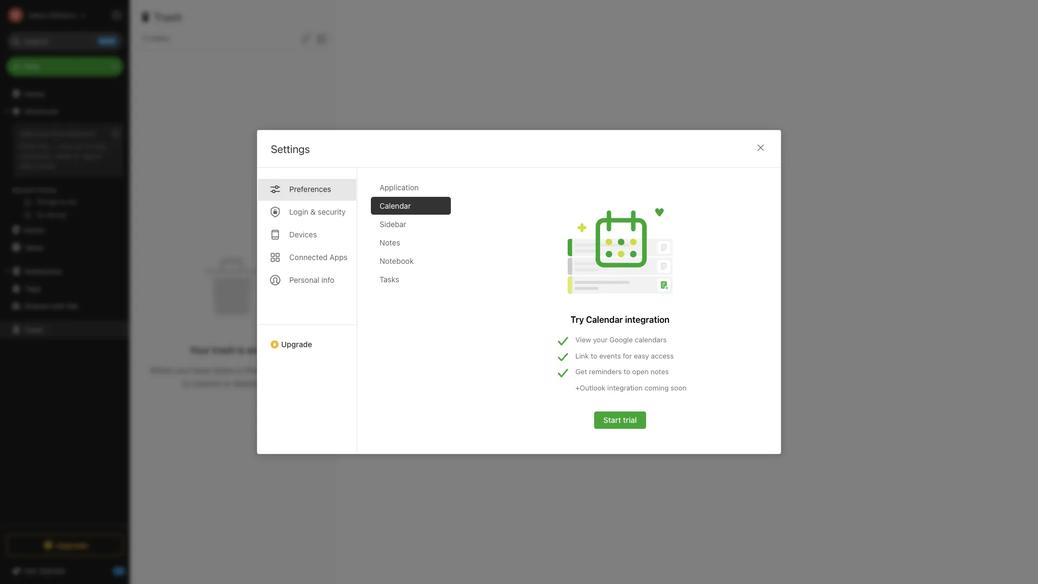 Task type: describe. For each thing, give the bounding box(es) containing it.
events
[[600, 351, 621, 360]]

+outlook integration coming soon
[[576, 383, 687, 392]]

notes inside when you have notes in the trash, click '...' to restore or delete them.
[[212, 365, 234, 375]]

0 vertical spatial notes
[[37, 186, 57, 194]]

view your google calendars
[[576, 335, 667, 344]]

calendar tab
[[371, 197, 451, 215]]

&
[[311, 207, 316, 216]]

new button
[[6, 57, 123, 76]]

restore
[[193, 378, 221, 388]]

for
[[623, 351, 632, 360]]

stack
[[54, 151, 72, 160]]

0
[[143, 34, 148, 43]]

get
[[576, 367, 588, 376]]

reminders
[[589, 367, 622, 376]]

calendars
[[635, 335, 667, 344]]

Search text field
[[14, 31, 116, 51]]

the inside when you have notes in the trash, click '...' to restore or delete them.
[[246, 365, 258, 375]]

start trial
[[604, 416, 637, 425]]

to left open
[[624, 367, 631, 376]]

here.
[[40, 161, 57, 170]]

add your first shortcut
[[19, 129, 95, 138]]

home link
[[0, 85, 130, 102]]

notebook tab
[[371, 252, 451, 270]]

to inside icon on a note, notebook, stack or tag to add it here.
[[95, 151, 102, 160]]

your trash is empty
[[190, 344, 276, 356]]

0 horizontal spatial upgrade button
[[6, 535, 123, 556]]

upgrade for left upgrade "popup button"
[[56, 541, 88, 550]]

soon
[[671, 383, 687, 392]]

in
[[237, 365, 243, 375]]

the inside group
[[38, 142, 48, 150]]

when
[[150, 365, 173, 375]]

personal
[[289, 275, 320, 285]]

it
[[34, 161, 38, 170]]

shortcut
[[67, 129, 95, 138]]

shared
[[24, 301, 49, 310]]

connected
[[289, 253, 328, 262]]

empty
[[247, 344, 276, 356]]

open
[[633, 367, 649, 376]]

to right 'link'
[[591, 351, 598, 360]]

new
[[24, 62, 39, 71]]

notebooks link
[[0, 262, 129, 280]]

have
[[192, 365, 210, 375]]

when you have notes in the trash, click '...' to restore or delete them.
[[150, 365, 315, 388]]

tasks tab
[[371, 271, 451, 288]]

recent
[[12, 186, 35, 194]]

on
[[75, 142, 83, 150]]

tasks inside button
[[24, 243, 44, 252]]

personal info
[[289, 275, 335, 285]]

to inside when you have notes in the trash, click '...' to restore or delete them.
[[183, 378, 191, 388]]

icon
[[59, 142, 73, 150]]

close image
[[755, 141, 768, 154]]

settings
[[271, 143, 310, 155]]

google
[[610, 335, 633, 344]]

click the ...
[[19, 142, 57, 150]]

icon on a note, notebook, stack or tag to add it here.
[[19, 142, 107, 170]]

shortcuts
[[24, 106, 58, 116]]

apps
[[330, 253, 348, 262]]

trash inside note list element
[[154, 11, 182, 23]]

shared with me
[[24, 301, 78, 310]]

access
[[651, 351, 674, 360]]

sidebar tab
[[371, 215, 451, 233]]

first
[[52, 129, 65, 138]]

0 vertical spatial upgrade button
[[258, 325, 357, 353]]

notes link
[[0, 221, 129, 239]]

'...'
[[305, 365, 315, 375]]

note,
[[91, 142, 107, 150]]

note list element
[[130, 0, 336, 584]]

with
[[51, 301, 65, 310]]

start trial button
[[595, 412, 647, 429]]

click
[[19, 142, 36, 150]]

view
[[576, 335, 592, 344]]

trash link
[[0, 321, 129, 338]]

trial
[[624, 416, 637, 425]]

try
[[571, 315, 584, 325]]



Task type: locate. For each thing, give the bounding box(es) containing it.
info
[[322, 275, 335, 285]]

login
[[289, 207, 309, 216]]

shortcuts button
[[0, 102, 129, 120]]

1 vertical spatial notes
[[24, 225, 44, 235]]

notes inside 'tab'
[[380, 238, 401, 247]]

0 horizontal spatial tasks
[[24, 243, 44, 252]]

login & security
[[289, 207, 346, 216]]

settings image
[[110, 9, 123, 22]]

calendar
[[380, 201, 411, 210], [586, 315, 623, 325]]

1 horizontal spatial upgrade button
[[258, 325, 357, 353]]

link
[[576, 351, 589, 360]]

notes left in
[[212, 365, 234, 375]]

1 horizontal spatial upgrade
[[281, 340, 312, 349]]

0 vertical spatial the
[[38, 142, 48, 150]]

1 horizontal spatial tab list
[[371, 179, 460, 454]]

1 vertical spatial or
[[223, 378, 231, 388]]

tasks inside tab
[[380, 275, 400, 284]]

or left delete
[[223, 378, 231, 388]]

is
[[238, 344, 245, 356]]

notes tab
[[371, 234, 451, 252]]

1 horizontal spatial tasks
[[380, 275, 400, 284]]

a
[[85, 142, 89, 150]]

1 vertical spatial your
[[594, 335, 608, 344]]

security
[[318, 207, 346, 216]]

group inside tree
[[0, 120, 129, 226]]

0 horizontal spatial or
[[74, 151, 81, 160]]

0 vertical spatial integration
[[625, 315, 670, 325]]

coming
[[645, 383, 669, 392]]

tab list containing preferences
[[258, 168, 358, 454]]

note window - empty element
[[336, 0, 1039, 584]]

devices
[[289, 230, 317, 239]]

add
[[19, 129, 33, 138]]

sidebar
[[380, 220, 407, 229]]

connected apps
[[289, 253, 348, 262]]

the
[[38, 142, 48, 150], [246, 365, 258, 375]]

tasks down notebook in the left top of the page
[[380, 275, 400, 284]]

1 vertical spatial trash
[[24, 325, 43, 334]]

1 horizontal spatial trash
[[154, 11, 182, 23]]

start
[[604, 416, 622, 425]]

tasks up notebooks
[[24, 243, 44, 252]]

tree containing home
[[0, 85, 130, 525]]

1 vertical spatial tasks
[[380, 275, 400, 284]]

1 vertical spatial calendar
[[586, 315, 623, 325]]

your inside group
[[35, 129, 50, 138]]

0 horizontal spatial tab list
[[258, 168, 358, 454]]

0 notes
[[143, 34, 169, 43]]

link to events for easy access
[[576, 351, 674, 360]]

trash down "shared"
[[24, 325, 43, 334]]

notes down "sidebar"
[[380, 238, 401, 247]]

expand notebooks image
[[3, 267, 11, 275]]

trash,
[[261, 365, 283, 375]]

calendar up view your google calendars
[[586, 315, 623, 325]]

your up "click the ..."
[[35, 129, 50, 138]]

1 horizontal spatial the
[[246, 365, 258, 375]]

upgrade inside tab list
[[281, 340, 312, 349]]

integration
[[625, 315, 670, 325], [608, 383, 643, 392]]

recent notes
[[12, 186, 57, 194]]

you
[[175, 365, 189, 375]]

the left ...
[[38, 142, 48, 150]]

+outlook
[[576, 383, 606, 392]]

0 vertical spatial tasks
[[24, 243, 44, 252]]

or
[[74, 151, 81, 160], [223, 378, 231, 388]]

notebook,
[[19, 151, 52, 160]]

0 vertical spatial calendar
[[380, 201, 411, 210]]

upgrade for the topmost upgrade "popup button"
[[281, 340, 312, 349]]

0 vertical spatial your
[[35, 129, 50, 138]]

notebooks
[[24, 266, 62, 276]]

1 vertical spatial integration
[[608, 383, 643, 392]]

1 horizontal spatial your
[[594, 335, 608, 344]]

2 vertical spatial notes
[[380, 238, 401, 247]]

notes right 0 at the left
[[150, 34, 169, 43]]

...
[[50, 142, 57, 150]]

None search field
[[14, 31, 116, 51]]

me
[[67, 301, 78, 310]]

easy
[[634, 351, 650, 360]]

group containing add your first shortcut
[[0, 120, 129, 226]]

trash
[[212, 344, 235, 356]]

0 horizontal spatial notes
[[150, 34, 169, 43]]

tasks button
[[0, 239, 129, 256]]

1 vertical spatial the
[[246, 365, 258, 375]]

calendar inside tab
[[380, 201, 411, 210]]

your right view
[[594, 335, 608, 344]]

1 vertical spatial upgrade button
[[6, 535, 123, 556]]

notes up "tasks" button
[[24, 225, 44, 235]]

them.
[[260, 378, 282, 388]]

to
[[95, 151, 102, 160], [591, 351, 598, 360], [624, 367, 631, 376], [183, 378, 191, 388]]

your for first
[[35, 129, 50, 138]]

notes down the access
[[651, 367, 669, 376]]

click
[[285, 365, 303, 375]]

or down on
[[74, 151, 81, 160]]

0 horizontal spatial upgrade
[[56, 541, 88, 550]]

0 horizontal spatial trash
[[24, 325, 43, 334]]

trash
[[154, 11, 182, 23], [24, 325, 43, 334]]

1 horizontal spatial notes
[[212, 365, 234, 375]]

upgrade
[[281, 340, 312, 349], [56, 541, 88, 550]]

your
[[190, 344, 210, 356]]

tag
[[83, 151, 93, 160]]

the right in
[[246, 365, 258, 375]]

notes
[[37, 186, 57, 194], [24, 225, 44, 235], [380, 238, 401, 247]]

tasks
[[24, 243, 44, 252], [380, 275, 400, 284]]

get reminders to open notes
[[576, 367, 669, 376]]

trash up "0 notes"
[[154, 11, 182, 23]]

1 horizontal spatial or
[[223, 378, 231, 388]]

0 horizontal spatial your
[[35, 129, 50, 138]]

2 horizontal spatial notes
[[651, 367, 669, 376]]

1 vertical spatial upgrade
[[56, 541, 88, 550]]

group
[[0, 120, 129, 226]]

0 vertical spatial or
[[74, 151, 81, 160]]

notebook
[[380, 256, 414, 266]]

shared with me link
[[0, 297, 129, 314]]

your for google
[[594, 335, 608, 344]]

trash inside tree
[[24, 325, 43, 334]]

application
[[380, 183, 419, 192]]

or inside icon on a note, notebook, stack or tag to add it here.
[[74, 151, 81, 160]]

notes right recent
[[37, 186, 57, 194]]

to down note,
[[95, 151, 102, 160]]

tab list
[[258, 168, 358, 454], [371, 179, 460, 454]]

calendar up "sidebar"
[[380, 201, 411, 210]]

delete
[[233, 378, 258, 388]]

add
[[19, 161, 32, 170]]

integration down get reminders to open notes
[[608, 383, 643, 392]]

tab list containing application
[[371, 179, 460, 454]]

0 horizontal spatial calendar
[[380, 201, 411, 210]]

notes
[[150, 34, 169, 43], [212, 365, 234, 375], [651, 367, 669, 376]]

integration up calendars
[[625, 315, 670, 325]]

0 vertical spatial upgrade
[[281, 340, 312, 349]]

application tab
[[371, 179, 451, 196]]

tree
[[0, 85, 130, 525]]

tags
[[24, 284, 41, 293]]

0 vertical spatial trash
[[154, 11, 182, 23]]

preferences
[[289, 185, 331, 194]]

1 horizontal spatial calendar
[[586, 315, 623, 325]]

your
[[35, 129, 50, 138], [594, 335, 608, 344]]

upgrade button
[[258, 325, 357, 353], [6, 535, 123, 556]]

try calendar integration
[[571, 315, 670, 325]]

0 horizontal spatial the
[[38, 142, 48, 150]]

tags button
[[0, 280, 129, 297]]

or inside when you have notes in the trash, click '...' to restore or delete them.
[[223, 378, 231, 388]]

to down the you
[[183, 378, 191, 388]]

home
[[24, 89, 45, 98]]



Task type: vqa. For each thing, say whether or not it's contained in the screenshot.
note window element
no



